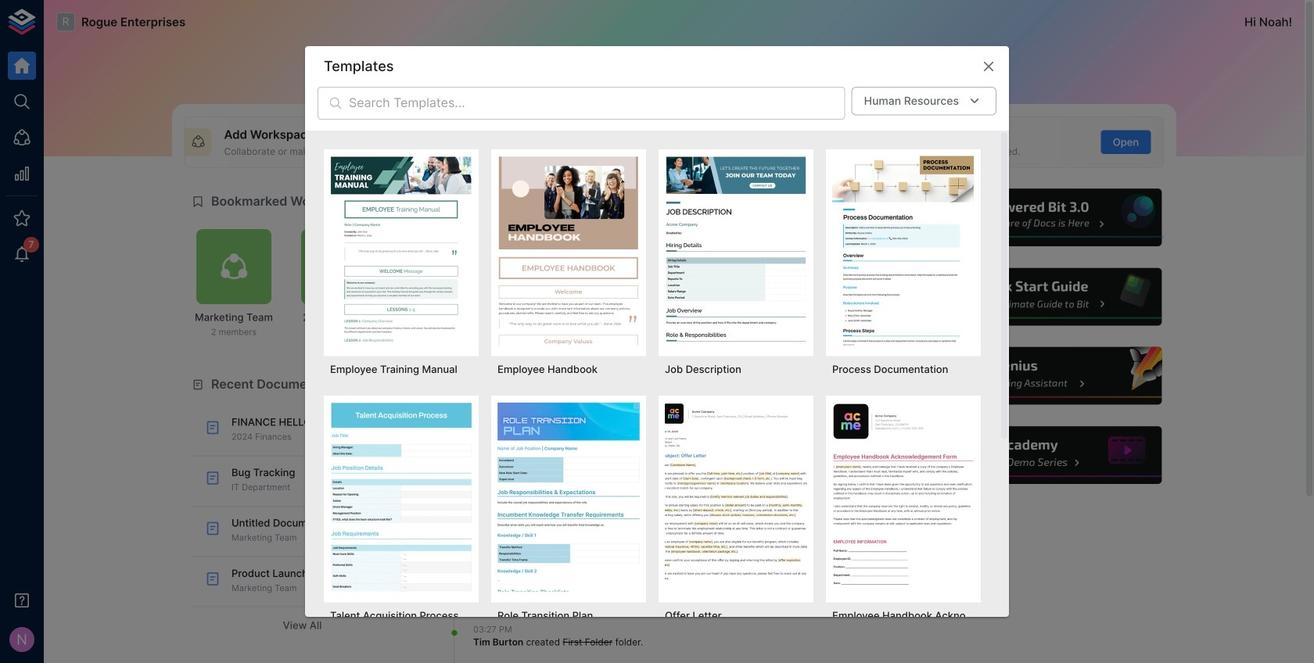 Task type: vqa. For each thing, say whether or not it's contained in the screenshot.
dialog
yes



Task type: locate. For each thing, give the bounding box(es) containing it.
role transition plan image
[[498, 402, 640, 592]]

offer letter image
[[665, 402, 808, 592]]

employee training manual image
[[330, 156, 473, 345]]

2 help image from the top
[[929, 266, 1164, 328]]

help image
[[929, 187, 1164, 249], [929, 266, 1164, 328], [929, 345, 1164, 407], [929, 424, 1164, 487]]

3 help image from the top
[[929, 345, 1164, 407]]

4 help image from the top
[[929, 424, 1164, 487]]

dialog
[[305, 46, 1009, 664]]



Task type: describe. For each thing, give the bounding box(es) containing it.
Search Templates... text field
[[349, 87, 846, 120]]

process documentation image
[[833, 156, 975, 345]]

job description image
[[665, 156, 808, 345]]

employee handbook acknowledgement form image
[[833, 402, 975, 592]]

1 help image from the top
[[929, 187, 1164, 249]]

employee handbook image
[[498, 156, 640, 345]]

talent acquisition process image
[[330, 402, 473, 592]]



